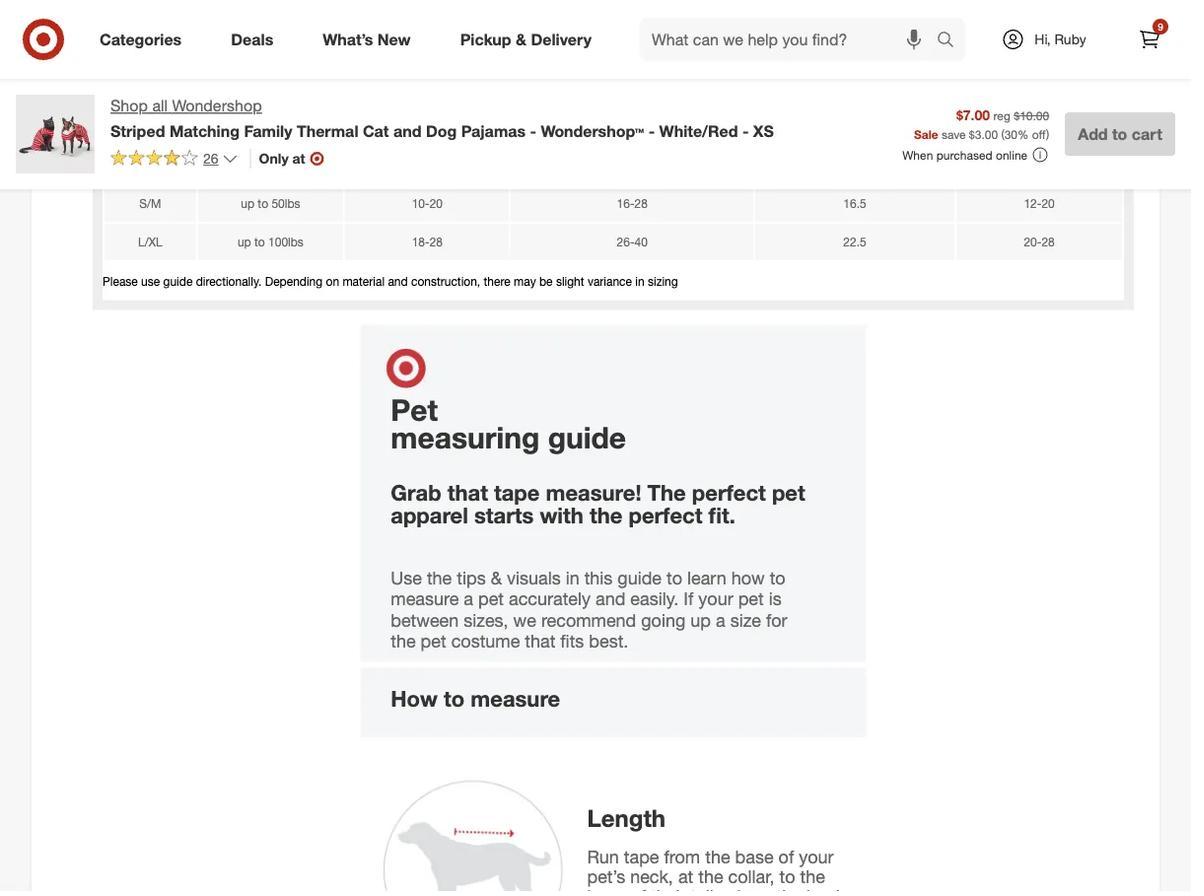 Task type: vqa. For each thing, say whether or not it's contained in the screenshot.
ONLY on the top left of the page
yes



Task type: describe. For each thing, give the bounding box(es) containing it.
shop all wondershop striped matching family thermal cat and dog pajamas - wondershop™ - white/red - xs
[[110, 96, 774, 140]]

when purchased online
[[903, 148, 1028, 162]]

delivery
[[531, 30, 592, 49]]

&
[[516, 30, 527, 49]]

3 - from the left
[[743, 121, 749, 140]]

add to cart button
[[1066, 112, 1176, 156]]

wondershop™
[[541, 121, 644, 140]]

white/red
[[660, 121, 738, 140]]

search
[[928, 32, 976, 51]]

add to cart
[[1078, 124, 1163, 144]]

3.00
[[975, 127, 998, 141]]

only
[[259, 150, 289, 167]]

new
[[378, 30, 411, 49]]

all
[[152, 96, 168, 115]]

thermal
[[297, 121, 359, 140]]

$7.00
[[957, 106, 990, 123]]

1 - from the left
[[530, 121, 537, 140]]

$7.00 reg $10.00 sale save $ 3.00 ( 30 % off )
[[914, 106, 1050, 141]]

at
[[293, 150, 305, 167]]

reg
[[994, 108, 1011, 123]]

ruby
[[1055, 31, 1087, 48]]

dog
[[426, 121, 457, 140]]

(
[[1002, 127, 1005, 141]]

when
[[903, 148, 933, 162]]

26 link
[[110, 149, 238, 171]]

online
[[996, 148, 1028, 162]]

26
[[203, 150, 219, 167]]

2 - from the left
[[649, 121, 655, 140]]

)
[[1047, 127, 1050, 141]]

what's new
[[323, 30, 411, 49]]

cat
[[363, 121, 389, 140]]

cart
[[1132, 124, 1163, 144]]

to
[[1113, 124, 1128, 144]]



Task type: locate. For each thing, give the bounding box(es) containing it.
add
[[1078, 124, 1108, 144]]

What can we help you find? suggestions appear below search field
[[640, 18, 942, 61]]

$10.00
[[1014, 108, 1050, 123]]

off
[[1033, 127, 1047, 141]]

- right pajamas
[[530, 121, 537, 140]]

pickup & delivery
[[460, 30, 592, 49]]

and
[[393, 121, 422, 140]]

categories
[[100, 30, 182, 49]]

0 horizontal spatial -
[[530, 121, 537, 140]]

wondershop
[[172, 96, 262, 115]]

deals link
[[214, 18, 298, 61]]

shop
[[110, 96, 148, 115]]

30
[[1005, 127, 1018, 141]]

striped
[[110, 121, 165, 140]]

pajamas
[[461, 121, 526, 140]]

pickup
[[460, 30, 512, 49]]

1 horizontal spatial -
[[649, 121, 655, 140]]

purchased
[[937, 148, 993, 162]]

search button
[[928, 18, 976, 65]]

family
[[244, 121, 292, 140]]

9
[[1158, 20, 1164, 33]]

- left white/red
[[649, 121, 655, 140]]

%
[[1018, 127, 1029, 141]]

xs
[[753, 121, 774, 140]]

image of striped matching family thermal cat and dog pajamas - wondershop™ - white/red - xs image
[[16, 95, 95, 174]]

save
[[942, 127, 966, 141]]

pickup & delivery link
[[444, 18, 617, 61]]

9 link
[[1129, 18, 1172, 61]]

categories link
[[83, 18, 206, 61]]

what's new link
[[306, 18, 436, 61]]

2 horizontal spatial -
[[743, 121, 749, 140]]

-
[[530, 121, 537, 140], [649, 121, 655, 140], [743, 121, 749, 140]]

matching
[[170, 121, 240, 140]]

what's
[[323, 30, 373, 49]]

- left xs
[[743, 121, 749, 140]]

$
[[970, 127, 975, 141]]

deals
[[231, 30, 273, 49]]

hi,
[[1035, 31, 1051, 48]]

sale
[[914, 127, 939, 141]]

only at
[[259, 150, 305, 167]]

hi, ruby
[[1035, 31, 1087, 48]]



